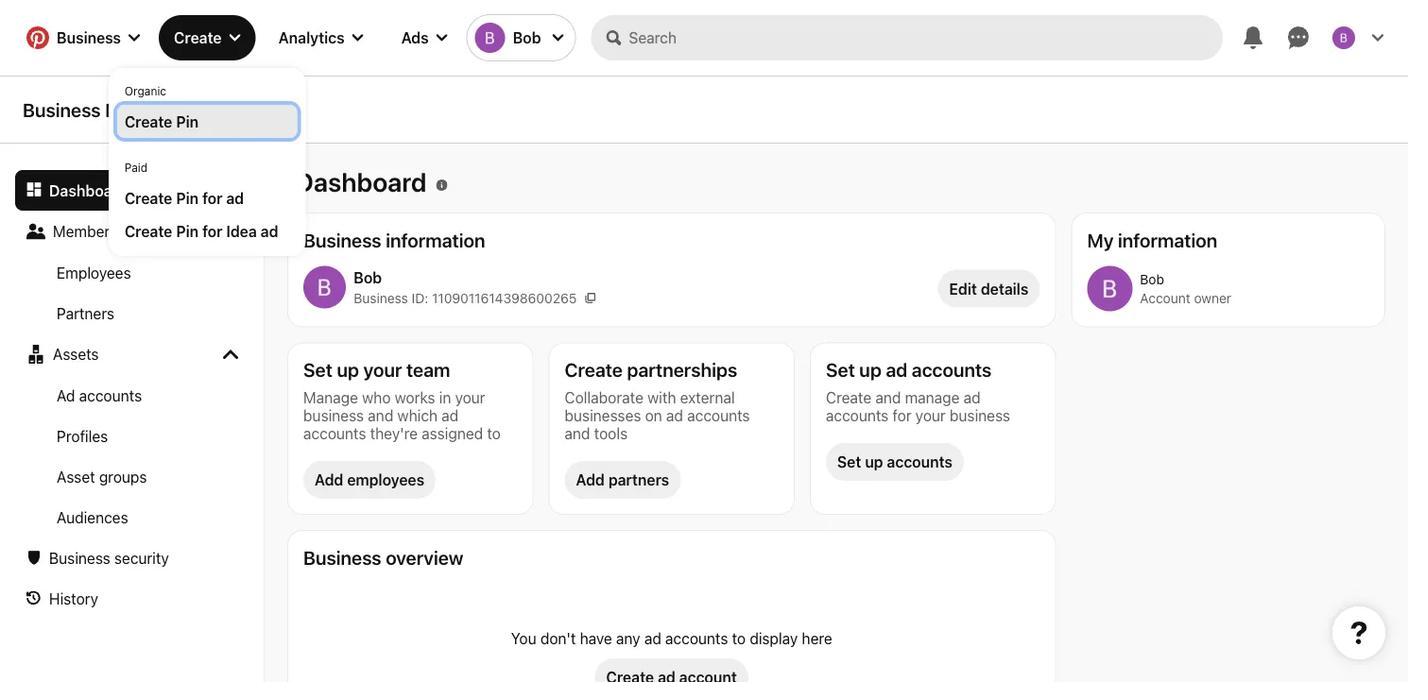 Task type: locate. For each thing, give the bounding box(es) containing it.
bob image inside button
[[475, 23, 505, 53]]

accounts down the 'partnerships'
[[688, 407, 750, 425]]

your inside set up ad accounts create and manage ad accounts for your business
[[916, 407, 946, 425]]

details
[[981, 280, 1029, 298]]

for left more sections image
[[202, 222, 223, 240]]

add left partners
[[576, 471, 605, 489]]

to
[[487, 425, 501, 442], [732, 630, 746, 648]]

1 horizontal spatial business
[[950, 407, 1011, 425]]

0 horizontal spatial and
[[368, 407, 394, 425]]

create
[[174, 29, 222, 47], [125, 113, 172, 130], [125, 189, 172, 207], [125, 222, 172, 240], [565, 359, 623, 381], [826, 389, 872, 407]]

your right in
[[455, 389, 486, 407]]

1 vertical spatial to
[[732, 630, 746, 648]]

1 horizontal spatial bob
[[513, 29, 541, 47]]

business button
[[15, 15, 151, 61]]

0 horizontal spatial bob image
[[475, 23, 505, 53]]

business up history
[[49, 549, 110, 567]]

information
[[386, 229, 485, 251], [1119, 229, 1218, 251]]

create down paid
[[125, 189, 172, 207]]

up inside set up ad accounts create and manage ad accounts for your business
[[860, 359, 882, 381]]

business inside button
[[49, 549, 110, 567]]

business down add employees
[[303, 546, 382, 569]]

set for set up your team
[[303, 359, 333, 381]]

2 horizontal spatial your
[[916, 407, 946, 425]]

search icon image
[[606, 30, 622, 45]]

and left which at the bottom left of page
[[368, 407, 394, 425]]

create up set up accounts "button"
[[826, 389, 872, 407]]

asset
[[57, 468, 95, 486]]

add employees
[[315, 471, 425, 489]]

and left tools
[[565, 425, 590, 442]]

and
[[876, 389, 901, 407], [368, 407, 394, 425], [565, 425, 590, 442]]

1 vertical spatial for
[[202, 222, 223, 240]]

0 vertical spatial for
[[202, 189, 223, 207]]

0 horizontal spatial bob
[[354, 268, 382, 286]]

create pin
[[125, 113, 199, 130]]

bob image
[[303, 266, 346, 309]]

for up create pin for idea ad link
[[202, 189, 223, 207]]

and left manage
[[876, 389, 901, 407]]

display
[[750, 630, 798, 648]]

history button
[[15, 579, 250, 619]]

business
[[303, 407, 364, 425], [950, 407, 1011, 425]]

business for business security
[[49, 549, 110, 567]]

on
[[645, 407, 663, 425]]

ad
[[57, 387, 75, 405]]

id:
[[412, 290, 429, 306]]

1 business from the left
[[303, 407, 364, 425]]

bob image
[[475, 23, 505, 53], [1333, 26, 1356, 49], [1088, 266, 1133, 312]]

create inside dropdown button
[[174, 29, 222, 47]]

and inside set up ad accounts create and manage ad accounts for your business
[[876, 389, 901, 407]]

up inside "button"
[[865, 453, 884, 471]]

2 vertical spatial pin
[[176, 222, 199, 240]]

for inside create pin for idea ad link
[[202, 222, 223, 240]]

create right business badge dropdown menu button image
[[174, 29, 222, 47]]

business inside 'button'
[[57, 29, 121, 47]]

information up id:
[[386, 229, 485, 251]]

business inside set up ad accounts create and manage ad accounts for your business
[[950, 407, 1011, 425]]

dashboard up members at the top left of the page
[[49, 182, 127, 199]]

1 horizontal spatial and
[[565, 425, 590, 442]]

create pin menu item
[[117, 105, 297, 138]]

ad
[[226, 189, 244, 207], [261, 222, 278, 240], [886, 359, 908, 381], [964, 389, 981, 407], [442, 407, 459, 425], [667, 407, 684, 425], [645, 630, 662, 648]]

add left employees
[[315, 471, 344, 489]]

bob right bob icon
[[354, 268, 382, 286]]

dashboard up business information
[[295, 166, 427, 198]]

bob
[[513, 29, 541, 47], [354, 268, 382, 286], [1141, 271, 1165, 287]]

partnerships
[[627, 359, 738, 381]]

to inside set up your team manage who works in your business and which ad accounts they're assigned to
[[487, 425, 501, 442]]

create for create
[[174, 29, 222, 47]]

create inside 'create partnerships collaborate with external businesses on ad accounts and tools'
[[565, 359, 623, 381]]

accounts up manage
[[912, 359, 992, 381]]

which
[[398, 407, 438, 425]]

pin for create pin for ad
[[176, 189, 199, 207]]

to left display
[[732, 630, 746, 648]]

business left business badge dropdown menu button image
[[57, 29, 121, 47]]

create down organic
[[125, 113, 172, 130]]

edit details button
[[938, 270, 1040, 308]]

your
[[363, 359, 402, 381], [455, 389, 486, 407], [916, 407, 946, 425]]

employees
[[57, 264, 131, 282]]

0 horizontal spatial information
[[386, 229, 485, 251]]

you
[[511, 630, 537, 648]]

1 add from the left
[[315, 471, 344, 489]]

accounts down the manage
[[303, 425, 366, 442]]

for inside set up ad accounts create and manage ad accounts for your business
[[893, 407, 912, 425]]

information for my information
[[1119, 229, 1218, 251]]

your up who
[[363, 359, 402, 381]]

for inside create pin for ad link
[[202, 189, 223, 207]]

external
[[680, 389, 735, 407]]

0 horizontal spatial business
[[303, 407, 364, 425]]

employees button
[[15, 252, 250, 293]]

0 horizontal spatial add
[[315, 471, 344, 489]]

partners button
[[15, 293, 250, 334]]

add
[[315, 471, 344, 489], [576, 471, 605, 489]]

don't
[[541, 630, 576, 648]]

primary navigation header navigation
[[11, 4, 1397, 256]]

0 horizontal spatial dashboard
[[49, 182, 127, 199]]

accounts right the any
[[666, 630, 728, 648]]

ad right "on"
[[667, 407, 684, 425]]

for for ad
[[202, 189, 223, 207]]

manage
[[303, 389, 358, 407]]

1 horizontal spatial add
[[576, 471, 605, 489]]

add inside add partners button
[[576, 471, 605, 489]]

set inside set up your team manage who works in your business and which ad accounts they're assigned to
[[303, 359, 333, 381]]

set for set up ad accounts
[[826, 359, 855, 381]]

2 vertical spatial for
[[893, 407, 912, 425]]

pin inside menu item
[[176, 113, 199, 130]]

analytics button
[[263, 15, 379, 61]]

create inside menu item
[[125, 113, 172, 130]]

set
[[303, 359, 333, 381], [826, 359, 855, 381], [838, 453, 862, 471]]

create up "collaborate" in the bottom left of the page
[[565, 359, 623, 381]]

ad right which at the bottom left of page
[[442, 407, 459, 425]]

paid
[[125, 161, 148, 174]]

they're
[[370, 425, 418, 442]]

accounts
[[912, 359, 992, 381], [79, 387, 142, 405], [688, 407, 750, 425], [826, 407, 889, 425], [303, 425, 366, 442], [887, 453, 953, 471], [666, 630, 728, 648]]

up for accounts
[[865, 453, 884, 471]]

pinterest image
[[26, 26, 49, 49]]

2 add from the left
[[576, 471, 605, 489]]

ad right idea
[[261, 222, 278, 240]]

1 pin from the top
[[176, 113, 199, 130]]

for for idea
[[202, 222, 223, 240]]

business left id:
[[354, 290, 408, 306]]

pin
[[176, 113, 199, 130], [176, 189, 199, 207], [176, 222, 199, 240]]

ad accounts button
[[15, 375, 250, 416]]

up inside set up your team manage who works in your business and which ad accounts they're assigned to
[[337, 359, 359, 381]]

2 horizontal spatial bob
[[1141, 271, 1165, 287]]

0 vertical spatial to
[[487, 425, 501, 442]]

to right 'assigned'
[[487, 425, 501, 442]]

with
[[648, 389, 676, 407]]

business information
[[303, 229, 485, 251]]

your up set up accounts "button"
[[916, 407, 946, 425]]

who
[[362, 389, 391, 407]]

business up bob icon
[[303, 229, 382, 251]]

1 horizontal spatial bob image
[[1088, 266, 1133, 312]]

dashboard
[[295, 166, 427, 198], [49, 182, 127, 199]]

create down dashboard button
[[125, 222, 172, 240]]

bob inside button
[[513, 29, 541, 47]]

0 horizontal spatial to
[[487, 425, 501, 442]]

set inside set up ad accounts create and manage ad accounts for your business
[[826, 359, 855, 381]]

bob account owner
[[1141, 271, 1232, 306]]

1 vertical spatial pin
[[176, 189, 199, 207]]

dashboard image
[[26, 182, 42, 197]]

1 horizontal spatial information
[[1119, 229, 1218, 251]]

accounts down manage
[[887, 453, 953, 471]]

ads
[[401, 29, 429, 47]]

for
[[202, 189, 223, 207], [202, 222, 223, 240], [893, 407, 912, 425]]

create for create partnerships collaborate with external businesses on ad accounts and tools
[[565, 359, 623, 381]]

business
[[57, 29, 121, 47], [23, 99, 101, 121], [303, 229, 382, 251], [354, 290, 408, 306], [303, 546, 382, 569], [49, 549, 110, 567]]

bob up account in the right of the page
[[1141, 271, 1165, 287]]

accounts right ad
[[79, 387, 142, 405]]

add partners
[[576, 471, 670, 489]]

2 information from the left
[[1119, 229, 1218, 251]]

1 horizontal spatial to
[[732, 630, 746, 648]]

for up set up accounts "button"
[[893, 407, 912, 425]]

up
[[337, 359, 359, 381], [860, 359, 882, 381], [865, 453, 884, 471]]

information up bob account owner
[[1119, 229, 1218, 251]]

dashboard inside button
[[49, 182, 127, 199]]

add for collaborate
[[576, 471, 605, 489]]

2 pin from the top
[[176, 189, 199, 207]]

business down business 'button'
[[23, 99, 101, 121]]

ad right the any
[[645, 630, 662, 648]]

business for business overview
[[303, 546, 382, 569]]

1 horizontal spatial dashboard
[[295, 166, 427, 198]]

create partnerships collaborate with external businesses on ad accounts and tools
[[565, 359, 750, 442]]

assets image
[[26, 345, 45, 364]]

0 vertical spatial pin
[[176, 113, 199, 130]]

2 business from the left
[[950, 407, 1011, 425]]

set up accounts button
[[826, 443, 964, 481]]

ad inside set up your team manage who works in your business and which ad accounts they're assigned to
[[442, 407, 459, 425]]

create pin for idea ad link
[[125, 220, 290, 242]]

add inside add employees button
[[315, 471, 344, 489]]

bob left account switcher arrow icon
[[513, 29, 541, 47]]

create inside set up ad accounts create and manage ad accounts for your business
[[826, 389, 872, 407]]

1 information from the left
[[386, 229, 485, 251]]

businesses
[[565, 407, 641, 425]]

1109011614398600265
[[432, 290, 577, 306]]

3 pin from the top
[[176, 222, 199, 240]]

organic
[[125, 84, 166, 97]]

profiles
[[57, 427, 108, 445]]

2 horizontal spatial and
[[876, 389, 901, 407]]

more sections image
[[223, 224, 238, 239]]

information for business information
[[386, 229, 485, 251]]

business badge dropdown menu button image
[[129, 32, 140, 43]]

and inside set up your team manage who works in your business and which ad accounts they're assigned to
[[368, 407, 394, 425]]



Task type: describe. For each thing, give the bounding box(es) containing it.
owner
[[1195, 291, 1232, 306]]

accounts inside set up your team manage who works in your business and which ad accounts they're assigned to
[[303, 425, 366, 442]]

up for ad
[[860, 359, 882, 381]]

business inside set up your team manage who works in your business and which ad accounts they're assigned to
[[303, 407, 364, 425]]

audiences
[[57, 509, 128, 527]]

ads button
[[386, 15, 463, 61]]

edit
[[950, 280, 977, 298]]

my information
[[1088, 229, 1218, 251]]

edit details
[[950, 280, 1029, 298]]

1 horizontal spatial your
[[455, 389, 486, 407]]

any
[[616, 630, 641, 648]]

ad accounts
[[57, 387, 142, 405]]

accounts up the set up accounts
[[826, 407, 889, 425]]

employees
[[347, 471, 425, 489]]

assets button
[[15, 334, 250, 375]]

paid element
[[117, 153, 297, 248]]

audiences button
[[15, 497, 250, 538]]

overview
[[386, 546, 464, 569]]

you don't have any ad accounts to display here
[[511, 630, 833, 648]]

create pin for idea ad
[[125, 222, 278, 240]]

have
[[580, 630, 612, 648]]

add partners button
[[565, 461, 681, 499]]

members
[[53, 222, 117, 240]]

set up accounts
[[838, 453, 953, 471]]

business for business id: 1109011614398600265
[[354, 290, 408, 306]]

business manager
[[23, 99, 182, 121]]

members button
[[15, 211, 250, 252]]

works
[[395, 389, 435, 407]]

groups
[[99, 468, 147, 486]]

pin for create pin
[[176, 113, 199, 130]]

team
[[407, 359, 450, 381]]

dashboard button
[[15, 170, 250, 211]]

bob button
[[468, 15, 575, 61]]

0 horizontal spatial your
[[363, 359, 402, 381]]

ad inside 'create partnerships collaborate with external businesses on ad accounts and tools'
[[667, 407, 684, 425]]

asset groups button
[[15, 457, 250, 497]]

ad right manage
[[964, 389, 981, 407]]

up for your
[[337, 359, 359, 381]]

partners
[[57, 304, 114, 322]]

here
[[802, 630, 833, 648]]

account
[[1141, 291, 1191, 306]]

add employees button
[[303, 461, 436, 499]]

add for your
[[315, 471, 344, 489]]

my
[[1088, 229, 1114, 251]]

profiles button
[[15, 416, 250, 457]]

history
[[49, 590, 98, 608]]

business for business information
[[303, 229, 382, 251]]

pin for create pin for idea ad
[[176, 222, 199, 240]]

manager
[[105, 99, 182, 121]]

and inside 'create partnerships collaborate with external businesses on ad accounts and tools'
[[565, 425, 590, 442]]

create pin for ad link
[[125, 187, 290, 209]]

assigned
[[422, 425, 483, 442]]

more sections image
[[223, 347, 238, 362]]

people image
[[26, 222, 45, 241]]

create for create pin for idea ad
[[125, 222, 172, 240]]

ad up manage
[[886, 359, 908, 381]]

2 horizontal spatial bob image
[[1333, 26, 1356, 49]]

bob inside bob account owner
[[1141, 271, 1165, 287]]

set up ad accounts create and manage ad accounts for your business
[[826, 359, 1011, 425]]

business security button
[[15, 538, 250, 579]]

organic element
[[117, 77, 297, 138]]

account switcher arrow icon image
[[553, 32, 564, 43]]

create pin for ad
[[125, 189, 244, 207]]

ad up idea
[[226, 189, 244, 207]]

collaborate
[[565, 389, 644, 407]]

in
[[439, 389, 451, 407]]

business for business manager
[[23, 99, 101, 121]]

partners
[[609, 471, 670, 489]]

business id: 1109011614398600265
[[354, 290, 577, 306]]

tools
[[594, 425, 628, 442]]

create for create pin for ad
[[125, 189, 172, 207]]

create button
[[159, 15, 256, 61]]

manage
[[905, 389, 960, 407]]

asset groups
[[57, 468, 147, 486]]

business for business
[[57, 29, 121, 47]]

idea
[[226, 222, 257, 240]]

assets
[[53, 345, 99, 363]]

set up your team manage who works in your business and which ad accounts they're assigned to
[[303, 359, 501, 442]]

create for create pin
[[125, 113, 172, 130]]

accounts inside button
[[79, 387, 142, 405]]

create pin link
[[125, 111, 290, 132]]

business overview
[[303, 546, 464, 569]]

history image
[[26, 592, 42, 607]]

Search text field
[[629, 15, 1223, 61]]

security
[[114, 549, 169, 567]]

security image
[[26, 551, 42, 566]]

accounts inside 'create partnerships collaborate with external businesses on ad accounts and tools'
[[688, 407, 750, 425]]

business security
[[49, 549, 169, 567]]

accounts inside "button"
[[887, 453, 953, 471]]

analytics
[[279, 29, 345, 47]]

set inside "button"
[[838, 453, 862, 471]]



Task type: vqa. For each thing, say whether or not it's contained in the screenshot.
assigned
yes



